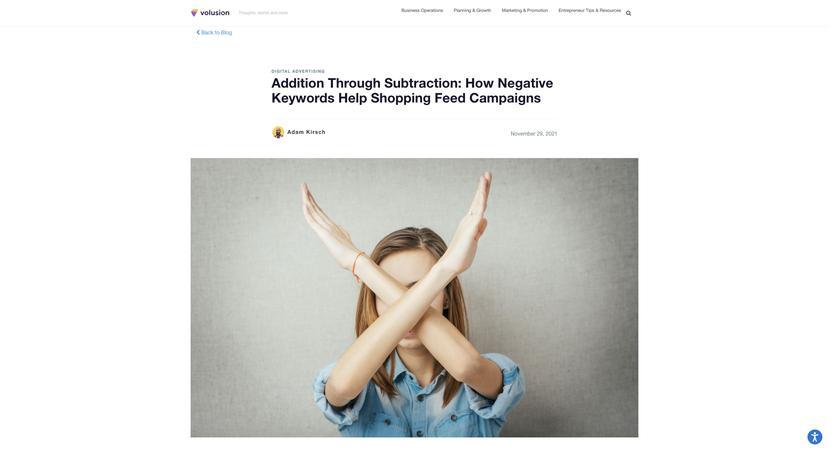 Task type: vqa. For each thing, say whether or not it's contained in the screenshot.
"Planning" at the top of page
yes



Task type: locate. For each thing, give the bounding box(es) containing it.
campaigns
[[470, 90, 541, 106]]

adam
[[288, 129, 304, 135]]

&
[[473, 8, 475, 13], [523, 8, 526, 13], [596, 8, 599, 13]]

more.
[[279, 11, 289, 15]]

marketing & promotion link
[[502, 7, 548, 14]]

& left growth
[[473, 8, 475, 13]]

planning & growth
[[454, 8, 491, 13]]

planning
[[454, 8, 471, 13]]

search image
[[626, 10, 631, 15]]

chevron left image
[[196, 30, 200, 35]]

addition
[[272, 75, 324, 91]]

resources
[[600, 8, 621, 13]]

to
[[215, 29, 220, 35]]

& right 'marketing'
[[523, 8, 526, 13]]

back to blog
[[200, 29, 232, 35]]

marketing & promotion
[[502, 8, 548, 13]]

negative
[[498, 75, 553, 91]]

adam kirsch link
[[272, 126, 326, 139]]

tips
[[586, 8, 595, 13]]

marketing
[[502, 8, 522, 13]]

entrepreneur tips & resources
[[559, 8, 621, 13]]

& right tips at top
[[596, 8, 599, 13]]

business operations
[[402, 8, 443, 13]]

operations
[[421, 8, 443, 13]]

business operations link
[[402, 7, 443, 14]]

subtraction:
[[384, 75, 462, 91]]

1 horizontal spatial &
[[523, 8, 526, 13]]

kirsch
[[306, 129, 326, 135]]

promotion
[[527, 8, 548, 13]]

0 horizontal spatial &
[[473, 8, 475, 13]]

& inside "link"
[[473, 8, 475, 13]]

thoughts,
[[239, 11, 257, 15]]



Task type: describe. For each thing, give the bounding box(es) containing it.
2021
[[546, 131, 558, 137]]

feed
[[435, 90, 466, 106]]

november
[[511, 131, 536, 137]]

through
[[328, 75, 381, 91]]

thoughts, stories and more.
[[239, 11, 289, 15]]

and
[[271, 11, 277, 15]]

november 29, 2021
[[511, 131, 558, 137]]

business
[[402, 8, 420, 13]]

digital advertising addition through subtraction: how negative keywords help shopping feed campaigns
[[272, 69, 553, 106]]

keywords
[[272, 90, 335, 106]]

& for planning
[[473, 8, 475, 13]]

open accessibe: accessibility options, statement and help image
[[812, 433, 819, 442]]

planning & growth link
[[454, 7, 491, 14]]

help
[[338, 90, 367, 106]]

back
[[201, 29, 213, 35]]

advertising
[[292, 69, 325, 74]]

adam kirsch
[[288, 129, 326, 135]]

entrepreneur tips & resources link
[[559, 7, 621, 14]]

entrepreneur
[[559, 8, 585, 13]]

stories
[[258, 11, 270, 15]]

29,
[[537, 131, 544, 137]]

shopping
[[371, 90, 431, 106]]

addition through subtraction: how negative keywords help shopping feed campaigns image
[[191, 158, 639, 438]]

blog
[[221, 29, 232, 35]]

digital
[[272, 69, 291, 74]]

& for marketing
[[523, 8, 526, 13]]

growth
[[477, 8, 491, 13]]

how
[[465, 75, 494, 91]]

2 horizontal spatial &
[[596, 8, 599, 13]]

back to blog link
[[192, 26, 236, 39]]



